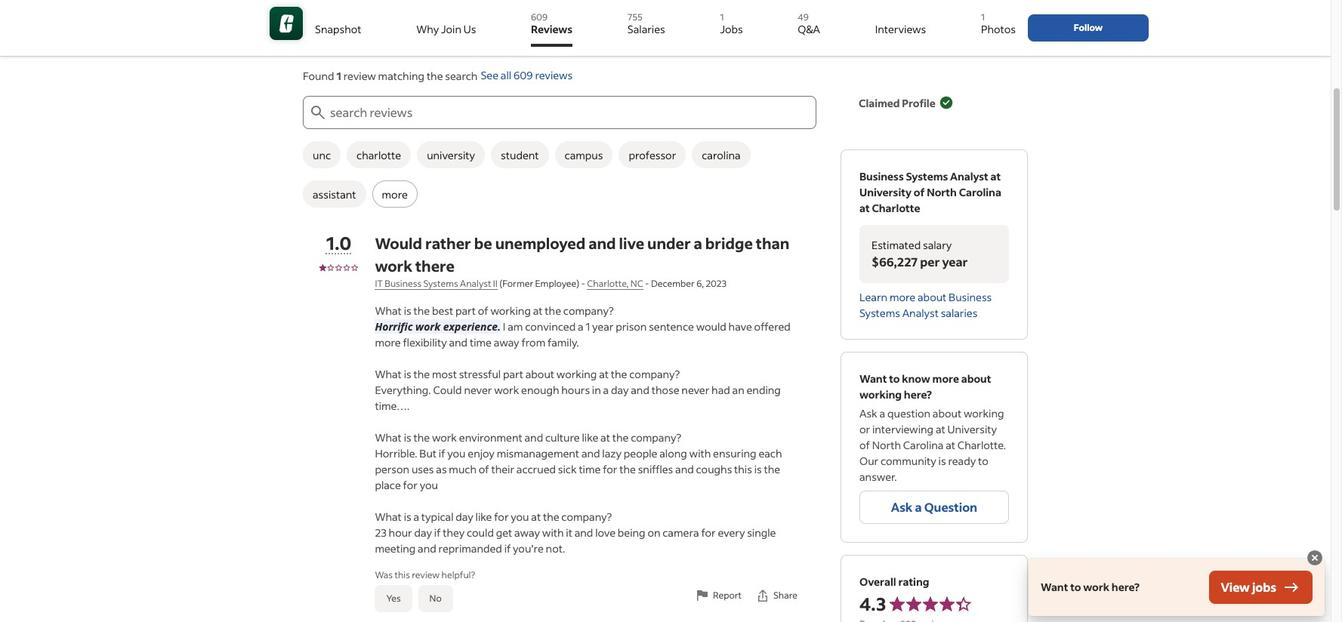 Task type: locate. For each thing, give the bounding box(es) containing it.
is inside what is the best part of working at the company? horrific work experience.
[[404, 304, 411, 318]]

north inside business systems analyst at university of north carolina at charlotte
[[927, 185, 957, 199]]

for up get
[[494, 510, 509, 524]]

live
[[619, 233, 644, 253]]

campus
[[565, 148, 603, 162]]

a left typical
[[413, 510, 419, 524]]

49 q&a
[[798, 11, 820, 36]]

away down i
[[494, 335, 519, 350]]

about
[[918, 290, 947, 304], [525, 367, 554, 381], [961, 372, 991, 386], [933, 406, 962, 421]]

a right in
[[603, 383, 609, 397]]

matching
[[378, 69, 425, 83]]

ask down "answer."
[[891, 499, 913, 515]]

609 reviews
[[531, 11, 573, 36]]

1 vertical spatial north
[[872, 438, 901, 452]]

want for want to know more about working here? ask a question about working or interviewing at university of north carolina at charlotte. our community is ready to answer.
[[860, 372, 887, 386]]

4 what from the top
[[375, 510, 402, 524]]

is up horrible.
[[404, 431, 411, 445]]

jobs
[[1252, 579, 1276, 595]]

0 vertical spatial business
[[860, 169, 904, 184]]

university up charlotte
[[860, 185, 912, 199]]

0 horizontal spatial systems
[[423, 278, 458, 289]]

is inside what is a typical day like for you at the company? 23 hour day if they could get away with it and love being on camera for every single meeting and reprimanded if you're not.
[[404, 510, 411, 524]]

december
[[651, 278, 695, 289]]

1 vertical spatial analyst
[[460, 278, 491, 289]]

1 horizontal spatial with
[[689, 446, 711, 461]]

you
[[447, 446, 466, 461], [420, 478, 438, 492], [511, 510, 529, 524]]

2 horizontal spatial analyst
[[950, 169, 989, 184]]

here?
[[904, 387, 932, 402], [1112, 580, 1140, 594]]

what up "everything."
[[375, 367, 402, 381]]

0 vertical spatial if
[[439, 446, 445, 461]]

jobs
[[720, 22, 743, 36]]

0 horizontal spatial never
[[464, 383, 492, 397]]

review inside found 1 review matching the search see all 609 reviews
[[343, 69, 376, 83]]

609 inside found 1 review matching the search see all 609 reviews
[[514, 68, 533, 83]]

what for what is the work environment and culture like at the company? horrible.  but if you enjoy mismanagement and lazy people along with ensuring each person uses as much of their accrued sick time for the sniffles and coughs this is the place for you
[[375, 431, 402, 445]]

is left ready
[[939, 454, 946, 468]]

review right found
[[343, 69, 376, 83]]

0 vertical spatial want
[[860, 372, 887, 386]]

if
[[439, 446, 445, 461], [434, 526, 441, 540], [504, 542, 511, 556]]

best
[[432, 304, 453, 318]]

unc link
[[303, 141, 341, 168]]

time inside 'what is the work environment and culture like at the company? horrible.  but if you enjoy mismanagement and lazy people along with ensuring each person uses as much of their accrued sick time for the sniffles and coughs this is the place for you'
[[579, 462, 601, 477]]

0 horizontal spatial university
[[860, 185, 912, 199]]

0 horizontal spatial north
[[872, 438, 901, 452]]

and left lazy
[[581, 446, 600, 461]]

1 horizontal spatial north
[[927, 185, 957, 199]]

2 vertical spatial to
[[1070, 580, 1081, 594]]

part inside what is the best part of working at the company? horrific work experience.
[[455, 304, 476, 318]]

0 vertical spatial 609
[[531, 11, 548, 23]]

never down the stressful
[[464, 383, 492, 397]]

part up the experience.
[[455, 304, 476, 318]]

like inside what is a typical day like for you at the company? 23 hour day if they could get away with it and love being on camera for every single meeting and reprimanded if you're not.
[[476, 510, 492, 524]]

and inside would rather be unemployed and live under a bridge than work there it business systems analyst ii (former employee) - charlotte, nc - december 6, 2023
[[589, 233, 616, 253]]

what is a typical day like for you at the company? 23 hour day if they could get away with it and love being on camera for every single meeting and reprimanded if you're not.
[[375, 510, 776, 556]]

year inside estimated salary $66,227 per year
[[942, 254, 968, 270]]

1 horizontal spatial systems
[[860, 306, 900, 320]]

0 horizontal spatial this
[[395, 569, 410, 581]]

university link
[[417, 141, 485, 168]]

1 vertical spatial business
[[385, 278, 422, 289]]

company? up those
[[629, 367, 680, 381]]

0 horizontal spatial business
[[385, 278, 422, 289]]

2 horizontal spatial systems
[[906, 169, 948, 184]]

2 vertical spatial if
[[504, 542, 511, 556]]

found
[[303, 69, 334, 83]]

you up get
[[511, 510, 529, 524]]

what is the best part of working at the company? horrific work experience.
[[375, 304, 614, 334]]

- right nc
[[645, 278, 649, 289]]

1 horizontal spatial want
[[1041, 580, 1068, 594]]

1 vertical spatial university
[[948, 422, 997, 437]]

0 horizontal spatial year
[[592, 319, 614, 334]]

a up family.
[[578, 319, 584, 334]]

for down uses
[[403, 478, 418, 492]]

4.3 out of 5 stars. image
[[889, 596, 972, 613], [889, 596, 962, 613]]

north up salary
[[927, 185, 957, 199]]

like up could
[[476, 510, 492, 524]]

in
[[592, 383, 601, 397]]

is inside what is the most stressful part about working at the company? everything.  could never work enough hours in a day and those never had an ending time….
[[404, 367, 411, 381]]

work inside what is the best part of working at the company? horrific work experience.
[[415, 319, 440, 334]]

1 vertical spatial carolina
[[903, 438, 944, 452]]

systems up charlotte
[[906, 169, 948, 184]]

$66,227
[[872, 254, 918, 270]]

carolina inside business systems analyst at university of north carolina at charlotte
[[959, 185, 1001, 199]]

share button
[[749, 579, 804, 613]]

to for want to know more about working here? ask a question about working or interviewing at university of north carolina at charlotte. our community is ready to answer.
[[889, 372, 900, 386]]

time right sick
[[579, 462, 601, 477]]

reviews
[[535, 68, 573, 83]]

2 horizontal spatial to
[[1070, 580, 1081, 594]]

1 horizontal spatial to
[[978, 454, 989, 468]]

time inside i am convinced a 1 year prison sentence would have offered more flexibility and time away from family.
[[470, 335, 492, 350]]

company? up i am convinced a 1 year prison sentence would have offered more flexibility and time away from family.
[[563, 304, 614, 318]]

you down uses
[[420, 478, 438, 492]]

2 horizontal spatial you
[[511, 510, 529, 524]]

hour
[[389, 526, 412, 540]]

business systems analyst at university of north carolina at charlotte
[[860, 169, 1001, 215]]

what inside what is a typical day like for you at the company? 23 hour day if they could get away with it and love being on camera for every single meeting and reprimanded if you're not.
[[375, 510, 402, 524]]

1 vertical spatial this
[[395, 569, 410, 581]]

1 vertical spatial systems
[[423, 278, 458, 289]]

with up "not."
[[542, 526, 564, 540]]

more inside the want to know more about working here? ask a question about working or interviewing at university of north carolina at charlotte. our community is ready to answer.
[[932, 372, 959, 386]]

working up "am"
[[490, 304, 531, 318]]

uses
[[412, 462, 434, 477]]

and
[[589, 233, 616, 253], [449, 335, 468, 350], [631, 383, 649, 397], [525, 431, 543, 445], [581, 446, 600, 461], [675, 462, 694, 477], [575, 526, 593, 540], [418, 542, 436, 556]]

1 horizontal spatial -
[[645, 278, 649, 289]]

1 horizontal spatial day
[[456, 510, 473, 524]]

- left "charlotte,"
[[581, 278, 585, 289]]

year down salary
[[942, 254, 968, 270]]

north down interviewing
[[872, 438, 901, 452]]

0 horizontal spatial time
[[470, 335, 492, 350]]

and down the experience.
[[449, 335, 468, 350]]

2 vertical spatial systems
[[860, 306, 900, 320]]

at inside what is the best part of working at the company? horrific work experience.
[[533, 304, 543, 318]]

company? up people
[[631, 431, 681, 445]]

a inside what is a typical day like for you at the company? 23 hour day if they could get away with it and love being on camera for every single meeting and reprimanded if you're not.
[[413, 510, 419, 524]]

not.
[[546, 542, 565, 556]]

is up horrific
[[404, 304, 411, 318]]

professor link
[[619, 141, 686, 168]]

part inside what is the most stressful part about working at the company? everything.  could never work enough hours in a day and those never had an ending time….
[[503, 367, 523, 381]]

a up interviewing
[[880, 406, 885, 421]]

of inside business systems analyst at university of north carolina at charlotte
[[914, 185, 925, 199]]

with
[[689, 446, 711, 461], [542, 526, 564, 540]]

time down the experience.
[[470, 335, 492, 350]]

the down prison
[[611, 367, 627, 381]]

1 vertical spatial 609
[[514, 68, 533, 83]]

day up they
[[456, 510, 473, 524]]

join
[[441, 22, 461, 36]]

2 vertical spatial day
[[414, 526, 432, 540]]

meeting
[[375, 542, 416, 556]]

and up was this review helpful?
[[418, 542, 436, 556]]

1 horizontal spatial year
[[942, 254, 968, 270]]

more down horrific
[[375, 335, 401, 350]]

0 vertical spatial analyst
[[950, 169, 989, 184]]

mismanagement
[[497, 446, 579, 461]]

0 horizontal spatial -
[[581, 278, 585, 289]]

1 vertical spatial away
[[514, 526, 540, 540]]

away up you're at the bottom of page
[[514, 526, 540, 540]]

of down or
[[860, 438, 870, 452]]

charlotte
[[357, 148, 401, 162]]

2 vertical spatial analyst
[[902, 306, 939, 320]]

systems inside business systems analyst at university of north carolina at charlotte
[[906, 169, 948, 184]]

for
[[603, 462, 617, 477], [403, 478, 418, 492], [494, 510, 509, 524], [701, 526, 716, 540]]

with up coughs at the right bottom of the page
[[689, 446, 711, 461]]

what inside what is the most stressful part about working at the company? everything.  could never work enough hours in a day and those never had an ending time….
[[375, 367, 402, 381]]

1 vertical spatial with
[[542, 526, 564, 540]]

business inside learn more about business systems analyst salaries
[[949, 290, 992, 304]]

2 what from the top
[[375, 367, 402, 381]]

is up "hour"
[[404, 510, 411, 524]]

business up salaries in the right of the page
[[949, 290, 992, 304]]

0 vertical spatial university
[[860, 185, 912, 199]]

of down the "enjoy"
[[479, 462, 489, 477]]

1 vertical spatial ask
[[891, 499, 913, 515]]

want inside the want to know more about working here? ask a question about working or interviewing at university of north carolina at charlotte. our community is ready to answer.
[[860, 372, 887, 386]]

1 vertical spatial to
[[978, 454, 989, 468]]

0 vertical spatial year
[[942, 254, 968, 270]]

company? inside what is the most stressful part about working at the company? everything.  could never work enough hours in a day and those never had an ending time….
[[629, 367, 680, 381]]

and inside i am convinced a 1 year prison sentence would have offered more flexibility and time away from family.
[[449, 335, 468, 350]]

university
[[860, 185, 912, 199], [948, 422, 997, 437]]

the up convinced
[[545, 304, 561, 318]]

you up 'much'
[[447, 446, 466, 461]]

0 horizontal spatial day
[[414, 526, 432, 540]]

if right but
[[439, 446, 445, 461]]

offered
[[754, 319, 791, 334]]

business inside business systems analyst at university of north carolina at charlotte
[[860, 169, 904, 184]]

interviewing
[[872, 422, 934, 437]]

what for what is the best part of working at the company? horrific work experience.
[[375, 304, 402, 318]]

a inside i am convinced a 1 year prison sentence would have offered more flexibility and time away from family.
[[578, 319, 584, 334]]

more right learn
[[890, 290, 916, 304]]

a right under
[[694, 233, 702, 253]]

company? inside what is a typical day like for you at the company? 23 hour day if they could get away with it and love being on camera for every single meeting and reprimanded if you're not.
[[561, 510, 612, 524]]

university up charlotte.
[[948, 422, 997, 437]]

like right the culture
[[582, 431, 598, 445]]

carolina inside the want to know more about working here? ask a question about working or interviewing at university of north carolina at charlotte. our community is ready to answer.
[[903, 438, 944, 452]]

0 vertical spatial north
[[927, 185, 957, 199]]

at inside 'what is the work environment and culture like at the company? horrible.  but if you enjoy mismanagement and lazy people along with ensuring each person uses as much of their accrued sick time for the sniffles and coughs this is the place for you'
[[601, 431, 610, 445]]

3 what from the top
[[375, 431, 402, 445]]

family.
[[548, 335, 579, 350]]

0 vertical spatial like
[[582, 431, 598, 445]]

2 horizontal spatial day
[[611, 383, 629, 397]]

campus link
[[555, 141, 613, 168]]

what up horrific
[[375, 304, 402, 318]]

horrible.
[[375, 446, 417, 461]]

the inside found 1 review matching the search see all 609 reviews
[[427, 69, 443, 83]]

learn more about business systems analyst salaries link
[[860, 290, 992, 320]]

follow
[[1074, 22, 1103, 33]]

working up charlotte.
[[964, 406, 1004, 421]]

as
[[436, 462, 447, 477]]

0 horizontal spatial with
[[542, 526, 564, 540]]

ending
[[747, 383, 781, 397]]

1 horizontal spatial business
[[860, 169, 904, 184]]

1 horizontal spatial university
[[948, 422, 997, 437]]

to
[[889, 372, 900, 386], [978, 454, 989, 468], [1070, 580, 1081, 594]]

the left search on the top left
[[427, 69, 443, 83]]

know
[[902, 372, 930, 386]]

a inside the want to know more about working here? ask a question about working or interviewing at university of north carolina at charlotte. our community is ready to answer.
[[880, 406, 885, 421]]

0 vertical spatial day
[[611, 383, 629, 397]]

1 vertical spatial time
[[579, 462, 601, 477]]

1 horizontal spatial ask
[[891, 499, 913, 515]]

1 horizontal spatial analyst
[[902, 306, 939, 320]]

never left had
[[682, 383, 709, 397]]

1 horizontal spatial time
[[579, 462, 601, 477]]

what inside what is the best part of working at the company? horrific work experience.
[[375, 304, 402, 318]]

0 vertical spatial time
[[470, 335, 492, 350]]

company?
[[563, 304, 614, 318], [629, 367, 680, 381], [631, 431, 681, 445], [561, 510, 612, 524]]

0 vertical spatial with
[[689, 446, 711, 461]]

university inside the want to know more about working here? ask a question about working or interviewing at university of north carolina at charlotte. our community is ready to answer.
[[948, 422, 997, 437]]

systems down learn
[[860, 306, 900, 320]]

1 vertical spatial part
[[503, 367, 523, 381]]

0 vertical spatial systems
[[906, 169, 948, 184]]

this right was
[[395, 569, 410, 581]]

working up question
[[860, 387, 902, 402]]

1 vertical spatial want
[[1041, 580, 1068, 594]]

review up "no"
[[412, 569, 440, 581]]

along
[[660, 446, 687, 461]]

0 horizontal spatial part
[[455, 304, 476, 318]]

company? inside 'what is the work environment and culture like at the company? horrible.  but if you enjoy mismanagement and lazy people along with ensuring each person uses as much of their accrued sick time for the sniffles and coughs this is the place for you'
[[631, 431, 681, 445]]

ask inside the want to know more about working here? ask a question about working or interviewing at university of north carolina at charlotte. our community is ready to answer.
[[860, 406, 877, 421]]

analyst
[[950, 169, 989, 184], [460, 278, 491, 289], [902, 306, 939, 320]]

company? up it
[[561, 510, 612, 524]]

609 up see all 609 reviews link
[[531, 11, 548, 23]]

is inside the want to know more about working here? ask a question about working or interviewing at university of north carolina at charlotte. our community is ready to answer.
[[939, 454, 946, 468]]

0 horizontal spatial like
[[476, 510, 492, 524]]

1 horizontal spatial like
[[582, 431, 598, 445]]

carolina
[[702, 148, 741, 162]]

1 horizontal spatial part
[[503, 367, 523, 381]]

1 horizontal spatial here?
[[1112, 580, 1140, 594]]

0 vertical spatial away
[[494, 335, 519, 350]]

business inside would rather be unemployed and live under a bridge than work there it business systems analyst ii (former employee) - charlotte, nc - december 6, 2023
[[385, 278, 422, 289]]

1 vertical spatial year
[[592, 319, 614, 334]]

business
[[860, 169, 904, 184], [385, 278, 422, 289], [949, 290, 992, 304]]

1 vertical spatial like
[[476, 510, 492, 524]]

ask up or
[[860, 406, 877, 421]]

1 horizontal spatial you
[[447, 446, 466, 461]]

0 vertical spatial part
[[455, 304, 476, 318]]

the up "not."
[[543, 510, 559, 524]]

working up hours
[[557, 367, 597, 381]]

about up enough
[[525, 367, 554, 381]]

day
[[611, 383, 629, 397], [456, 510, 473, 524], [414, 526, 432, 540]]

us
[[464, 22, 476, 36]]

ask
[[860, 406, 877, 421], [891, 499, 913, 515]]

search
[[445, 69, 478, 83]]

is for what is the best part of working at the company? horrific work experience.
[[404, 304, 411, 318]]

business up charlotte
[[860, 169, 904, 184]]

would rather be unemployed and live under a bridge than work there it business systems analyst ii (former employee) - charlotte, nc - december 6, 2023
[[375, 233, 790, 289]]

this down ensuring
[[734, 462, 752, 477]]

work inside what is the most stressful part about working at the company? everything.  could never work enough hours in a day and those never had an ending time….
[[494, 383, 519, 397]]

group
[[315, 11, 530, 38]]

the left most
[[413, 367, 430, 381]]

1 vertical spatial review
[[412, 569, 440, 581]]

unc
[[313, 148, 331, 162]]

1 horizontal spatial this
[[734, 462, 752, 477]]

0 vertical spatial you
[[447, 446, 466, 461]]

the inside what is a typical day like for you at the company? 23 hour day if they could get away with it and love being on camera for every single meeting and reprimanded if you're not.
[[543, 510, 559, 524]]

1 - from the left
[[581, 278, 585, 289]]

0 horizontal spatial ask
[[860, 406, 877, 421]]

year left prison
[[592, 319, 614, 334]]

part up enough
[[503, 367, 523, 381]]

and left live
[[589, 233, 616, 253]]

company? for it
[[561, 510, 612, 524]]

4.3
[[860, 592, 886, 616]]

0 horizontal spatial here?
[[904, 387, 932, 402]]

0 vertical spatial carolina
[[959, 185, 1001, 199]]

charlotte
[[872, 201, 920, 215]]

1 horizontal spatial review
[[412, 569, 440, 581]]

day down typical
[[414, 526, 432, 540]]

charlotte, nc link
[[587, 278, 643, 290]]

0 horizontal spatial carolina
[[903, 438, 944, 452]]

1 inside 1 photos
[[981, 11, 985, 23]]

2 vertical spatial business
[[949, 290, 992, 304]]

what inside 'what is the work environment and culture like at the company? horrible.  but if you enjoy mismanagement and lazy people along with ensuring each person uses as much of their accrued sick time for the sniffles and coughs this is the place for you'
[[375, 431, 402, 445]]

of inside the want to know more about working here? ask a question about working or interviewing at university of north carolina at charlotte. our community is ready to answer.
[[860, 438, 870, 452]]

charlotte.
[[958, 438, 1006, 452]]

at
[[991, 169, 1001, 184], [860, 201, 870, 215], [533, 304, 543, 318], [599, 367, 609, 381], [936, 422, 945, 437], [601, 431, 610, 445], [946, 438, 955, 452], [531, 510, 541, 524]]

0 vertical spatial here?
[[904, 387, 932, 402]]

what is the most stressful part about working at the company? everything.  could never work enough hours in a day and those never had an ending time….
[[375, 367, 781, 413]]

what for what is a typical day like for you at the company? 23 hour day if they could get away with it and love being on camera for every single meeting and reprimanded if you're not.
[[375, 510, 402, 524]]

0 vertical spatial this
[[734, 462, 752, 477]]

609
[[531, 11, 548, 23], [514, 68, 533, 83]]

systems inside learn more about business systems analyst salaries
[[860, 306, 900, 320]]

2 - from the left
[[645, 278, 649, 289]]

0 horizontal spatial to
[[889, 372, 900, 386]]

environment
[[459, 431, 522, 445]]

is up "everything."
[[404, 367, 411, 381]]

0 horizontal spatial analyst
[[460, 278, 491, 289]]

systems
[[906, 169, 948, 184], [423, 278, 458, 289], [860, 306, 900, 320]]

with inside what is a typical day like for you at the company? 23 hour day if they could get away with it and love being on camera for every single meeting and reprimanded if you're not.
[[542, 526, 564, 540]]

1 horizontal spatial carolina
[[959, 185, 1001, 199]]

helpful?
[[442, 569, 475, 581]]

2 never from the left
[[682, 383, 709, 397]]

day right in
[[611, 383, 629, 397]]

1 horizontal spatial never
[[682, 383, 709, 397]]

and down along
[[675, 462, 694, 477]]

analyst inside learn more about business systems analyst salaries
[[902, 306, 939, 320]]

carolina
[[959, 185, 1001, 199], [903, 438, 944, 452]]

systems down there
[[423, 278, 458, 289]]

interviews link
[[875, 6, 926, 47]]

lazy
[[602, 446, 622, 461]]

more right know
[[932, 372, 959, 386]]

university inside business systems analyst at university of north carolina at charlotte
[[860, 185, 912, 199]]

what up 23
[[375, 510, 402, 524]]

more
[[382, 187, 408, 201], [890, 290, 916, 304], [375, 335, 401, 350], [932, 372, 959, 386]]

about up salaries in the right of the page
[[918, 290, 947, 304]]

those
[[652, 383, 679, 397]]

here? inside the want to know more about working here? ask a question about working or interviewing at university of north carolina at charlotte. our community is ready to answer.
[[904, 387, 932, 402]]

if down typical
[[434, 526, 441, 540]]

1 what from the top
[[375, 304, 402, 318]]

0 vertical spatial ask
[[860, 406, 877, 421]]

2 vertical spatial you
[[511, 510, 529, 524]]

609 right all
[[514, 68, 533, 83]]

enjoy
[[468, 446, 495, 461]]

of inside 'what is the work environment and culture like at the company? horrible.  but if you enjoy mismanagement and lazy people along with ensuring each person uses as much of their accrued sick time for the sniffles and coughs this is the place for you'
[[479, 462, 489, 477]]

1 vertical spatial here?
[[1112, 580, 1140, 594]]

flexibility
[[403, 335, 447, 350]]

sort by rating descending order, currently selected, click to change the order image
[[453, 17, 468, 32]]

if down get
[[504, 542, 511, 556]]

away inside what is a typical day like for you at the company? 23 hour day if they could get away with it and love being on camera for every single meeting and reprimanded if you're not.
[[514, 526, 540, 540]]

2 horizontal spatial business
[[949, 290, 992, 304]]

more down charlotte
[[382, 187, 408, 201]]

0 vertical spatial review
[[343, 69, 376, 83]]

had
[[712, 383, 730, 397]]

and left those
[[631, 383, 649, 397]]

the up lazy
[[612, 431, 629, 445]]

of up the experience.
[[478, 304, 488, 318]]

and inside what is the most stressful part about working at the company? everything.  could never work enough hours in a day and those never had an ending time….
[[631, 383, 649, 397]]

ask a question link
[[860, 491, 1009, 524]]

work
[[375, 256, 412, 276], [415, 319, 440, 334], [494, 383, 519, 397], [432, 431, 457, 445], [1083, 580, 1110, 594]]

north
[[927, 185, 957, 199], [872, 438, 901, 452]]

much
[[449, 462, 477, 477]]

of up charlotte
[[914, 185, 925, 199]]

0 vertical spatial to
[[889, 372, 900, 386]]

was
[[375, 569, 393, 581]]

business right the it
[[385, 278, 422, 289]]

0 horizontal spatial review
[[343, 69, 376, 83]]

0 horizontal spatial you
[[420, 478, 438, 492]]

0 horizontal spatial want
[[860, 372, 887, 386]]



Task type: describe. For each thing, give the bounding box(es) containing it.
was this review helpful?
[[375, 569, 475, 581]]

but
[[419, 446, 437, 461]]

for left every
[[701, 526, 716, 540]]

horrific
[[375, 319, 413, 334]]

1.0
[[326, 231, 351, 255]]

you're
[[513, 542, 544, 556]]

about inside what is the most stressful part about working at the company? everything.  could never work enough hours in a day and those never had an ending time….
[[525, 367, 554, 381]]

experience.
[[443, 319, 501, 334]]

could
[[467, 526, 494, 540]]

be
[[474, 233, 492, 253]]

is down each
[[754, 462, 762, 477]]

snapshot
[[315, 22, 361, 36]]

reviews
[[531, 22, 573, 36]]

1 inside found 1 review matching the search see all 609 reviews
[[336, 69, 341, 83]]

more inside button
[[382, 187, 408, 201]]

reprimanded
[[438, 542, 502, 556]]

1 vertical spatial you
[[420, 478, 438, 492]]

everything.
[[375, 383, 431, 397]]

more inside i am convinced a 1 year prison sentence would have offered more flexibility and time away from family.
[[375, 335, 401, 350]]

time….
[[375, 399, 410, 413]]

for down lazy
[[603, 462, 617, 477]]

like inside 'what is the work environment and culture like at the company? horrible.  but if you enjoy mismanagement and lazy people along with ensuring each person uses as much of their accrued sick time for the sniffles and coughs this is the place for you'
[[582, 431, 598, 445]]

work inside would rather be unemployed and live under a bridge than work there it business systems analyst ii (former employee) - charlotte, nc - december 6, 2023
[[375, 256, 412, 276]]

see all 609 reviews link
[[481, 68, 573, 84]]

q&a
[[798, 22, 820, 36]]

enough
[[521, 383, 559, 397]]

what for what is the most stressful part about working at the company? everything.  could never work enough hours in a day and those never had an ending time….
[[375, 367, 402, 381]]

systems inside would rather be unemployed and live under a bridge than work there it business systems analyst ii (former employee) - charlotte, nc - december 6, 2023
[[423, 278, 458, 289]]

why join us
[[416, 22, 476, 36]]

Input keywords to search reviews field
[[327, 96, 816, 129]]

sick
[[558, 462, 577, 477]]

and up mismanagement
[[525, 431, 543, 445]]

about inside learn more about business systems analyst salaries
[[918, 290, 947, 304]]

company? for and
[[629, 367, 680, 381]]

i
[[503, 319, 506, 334]]

want for want to work here?
[[1041, 580, 1068, 594]]

a inside would rather be unemployed and live under a bridge than work there it business systems analyst ii (former employee) - charlotte, nc - december 6, 2023
[[694, 233, 702, 253]]

overall rating
[[860, 575, 929, 589]]

to for want to work here?
[[1070, 580, 1081, 594]]

view jobs
[[1221, 579, 1276, 595]]

about right question
[[933, 406, 962, 421]]

assistant
[[313, 187, 356, 201]]

with inside 'what is the work environment and culture like at the company? horrible.  but if you enjoy mismanagement and lazy people along with ensuring each person uses as much of their accrued sick time for the sniffles and coughs this is the place for you'
[[689, 446, 711, 461]]

analyst inside would rather be unemployed and live under a bridge than work there it business systems analyst ii (former employee) - charlotte, nc - december 6, 2023
[[460, 278, 491, 289]]

report
[[713, 590, 742, 601]]

working inside what is the most stressful part about working at the company? everything.  could never work enough hours in a day and those never had an ending time….
[[557, 367, 597, 381]]

1 never from the left
[[464, 383, 492, 397]]

would
[[375, 233, 422, 253]]

from
[[521, 335, 545, 350]]

being
[[618, 526, 645, 540]]

1 inside 1 jobs
[[720, 11, 724, 23]]

profile
[[902, 96, 936, 110]]

of inside what is the best part of working at the company? horrific work experience.
[[478, 304, 488, 318]]

1 vertical spatial if
[[434, 526, 441, 540]]

their
[[491, 462, 514, 477]]

the up but
[[413, 431, 430, 445]]

2023
[[706, 278, 727, 289]]

609 inside 609 reviews
[[531, 11, 548, 23]]

salary
[[923, 238, 952, 252]]

get
[[496, 526, 512, 540]]

view
[[1221, 579, 1250, 595]]

typical
[[421, 510, 454, 524]]

year inside i am convinced a 1 year prison sentence would have offered more flexibility and time away from family.
[[592, 319, 614, 334]]

estimated
[[872, 238, 921, 252]]

more button
[[372, 181, 418, 208]]

most
[[432, 367, 457, 381]]

camera
[[663, 526, 699, 540]]

review for matching
[[343, 69, 376, 83]]

report button
[[688, 579, 749, 613]]

per
[[920, 254, 940, 270]]

ready
[[948, 454, 976, 468]]

more inside learn more about business systems analyst salaries
[[890, 290, 916, 304]]

yes button
[[375, 585, 412, 613]]

our
[[860, 454, 879, 468]]

review for helpful?
[[412, 569, 440, 581]]

community
[[881, 454, 936, 468]]

assistant link
[[303, 181, 366, 208]]

23
[[375, 526, 387, 540]]

analyst inside business systems analyst at university of north carolina at charlotte
[[950, 169, 989, 184]]

each
[[759, 446, 782, 461]]

want to know more about working here? ask a question about working or interviewing at university of north carolina at charlotte. our community is ready to answer.
[[860, 372, 1006, 484]]

north inside the want to know more about working here? ask a question about working or interviewing at university of north carolina at charlotte. our community is ready to answer.
[[872, 438, 901, 452]]

the down people
[[620, 462, 636, 477]]

this inside 'what is the work environment and culture like at the company? horrible.  but if you enjoy mismanagement and lazy people along with ensuring each person uses as much of their accrued sick time for the sniffles and coughs this is the place for you'
[[734, 462, 752, 477]]

prison
[[616, 319, 647, 334]]

the left best
[[413, 304, 430, 318]]

they
[[443, 526, 465, 540]]

question
[[924, 499, 977, 515]]

charlotte,
[[587, 278, 629, 289]]

if inside 'what is the work environment and culture like at the company? horrible.  but if you enjoy mismanagement and lazy people along with ensuring each person uses as much of their accrued sick time for the sniffles and coughs this is the place for you'
[[439, 446, 445, 461]]

found 1 review matching the search see all 609 reviews
[[303, 68, 573, 83]]

work inside 'what is the work environment and culture like at the company? horrible.  but if you enjoy mismanagement and lazy people along with ensuring each person uses as much of their accrued sick time for the sniffles and coughs this is the place for you'
[[432, 431, 457, 445]]

carolina link
[[692, 141, 750, 168]]

charlotte link
[[347, 141, 411, 168]]

would
[[696, 319, 726, 334]]

is for what is the work environment and culture like at the company? horrible.  but if you enjoy mismanagement and lazy people along with ensuring each person uses as much of their accrued sick time for the sniffles and coughs this is the place for you
[[404, 431, 411, 445]]

interviews
[[875, 22, 926, 36]]

a left question
[[915, 499, 922, 515]]

it
[[375, 278, 383, 289]]

ask a question
[[891, 499, 977, 515]]

company? for along
[[631, 431, 681, 445]]

professor
[[629, 148, 676, 162]]

want to work here?
[[1041, 580, 1140, 594]]

at inside what is the most stressful part about working at the company? everything.  could never work enough hours in a day and those never had an ending time….
[[599, 367, 609, 381]]

away inside i am convinced a 1 year prison sentence would have offered more flexibility and time away from family.
[[494, 335, 519, 350]]

stressful
[[459, 367, 501, 381]]

sentence
[[649, 319, 694, 334]]

university
[[427, 148, 475, 162]]

is for what is a typical day like for you at the company? 23 hour day if they could get away with it and love being on camera for every single meeting and reprimanded if you're not.
[[404, 510, 411, 524]]

about right know
[[961, 372, 991, 386]]

1 vertical spatial day
[[456, 510, 473, 524]]

49
[[798, 11, 809, 23]]

755
[[627, 11, 643, 23]]

why
[[416, 22, 439, 36]]

bridge
[[705, 233, 753, 253]]

question
[[887, 406, 931, 421]]

1 inside i am convinced a 1 year prison sentence would have offered more flexibility and time away from family.
[[586, 319, 590, 334]]

estimated salary $66,227 per year
[[872, 238, 968, 270]]

follow button
[[1028, 14, 1149, 42]]

i am convinced a 1 year prison sentence would have offered more flexibility and time away from family.
[[375, 319, 791, 350]]

you inside what is a typical day like for you at the company? 23 hour day if they could get away with it and love being on camera for every single meeting and reprimanded if you're not.
[[511, 510, 529, 524]]

and right it
[[575, 526, 593, 540]]

am
[[508, 319, 523, 334]]

at inside what is a typical day like for you at the company? 23 hour day if they could get away with it and love being on camera for every single meeting and reprimanded if you're not.
[[531, 510, 541, 524]]

student link
[[491, 141, 549, 168]]

the down each
[[764, 462, 780, 477]]

convinced
[[525, 319, 576, 334]]

snapshot link
[[315, 6, 361, 47]]

close image
[[1306, 549, 1324, 567]]

rating
[[898, 575, 929, 589]]

a inside what is the most stressful part about working at the company? everything.  could never work enough hours in a day and those never had an ending time….
[[603, 383, 609, 397]]

unemployed
[[495, 233, 586, 253]]

sniffles
[[638, 462, 673, 477]]

it business systems analyst ii link
[[375, 278, 498, 290]]

view jobs link
[[1209, 571, 1313, 604]]

is for what is the most stressful part about working at the company? everything.  could never work enough hours in a day and those never had an ending time….
[[404, 367, 411, 381]]

could
[[433, 383, 462, 397]]

company? inside what is the best part of working at the company? horrific work experience.
[[563, 304, 614, 318]]

working inside what is the best part of working at the company? horrific work experience.
[[490, 304, 531, 318]]

day inside what is the most stressful part about working at the company? everything.  could never work enough hours in a day and those never had an ending time….
[[611, 383, 629, 397]]

1 jobs
[[720, 11, 743, 36]]

than
[[756, 233, 790, 253]]



Task type: vqa. For each thing, say whether or not it's contained in the screenshot.


